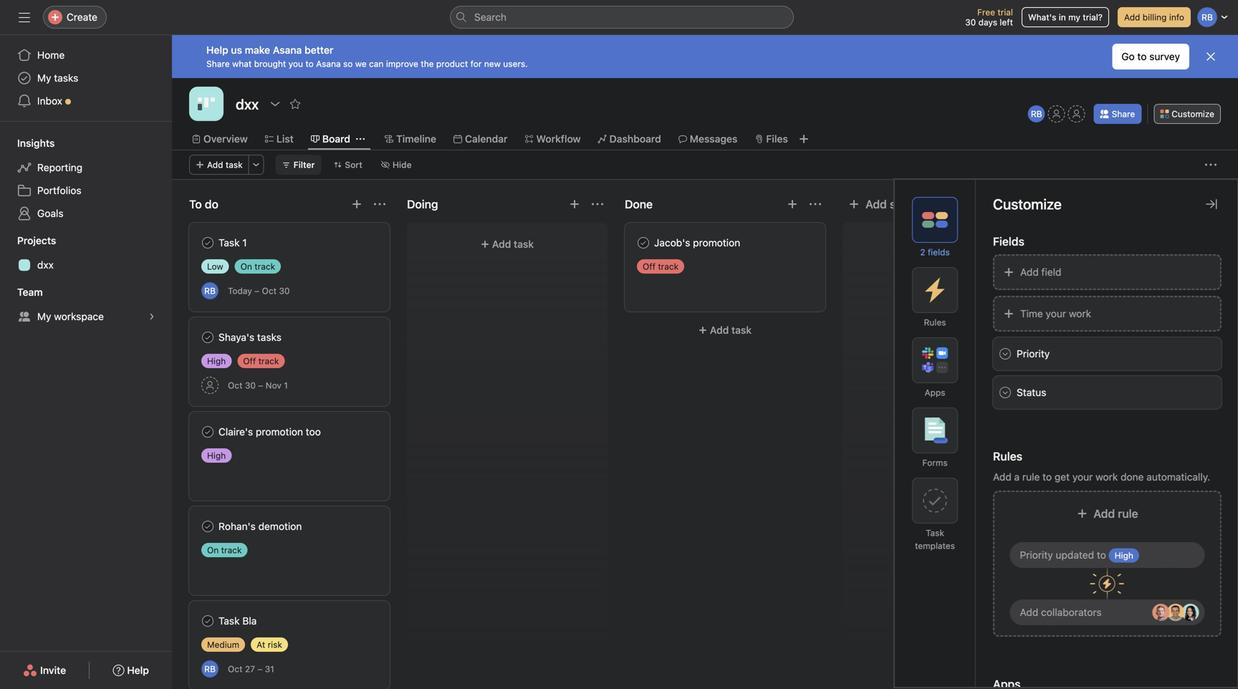 Task type: describe. For each thing, give the bounding box(es) containing it.
priority for priority
[[1017, 348, 1050, 360]]

info
[[1170, 12, 1185, 22]]

jacob's promotion
[[655, 237, 741, 249]]

0 vertical spatial –
[[255, 286, 260, 296]]

help for help us make asana better share what brought you to asana so we can improve the product for new users.
[[206, 44, 228, 56]]

done
[[625, 198, 653, 211]]

oct 27 – 31
[[228, 665, 274, 675]]

add billing info button
[[1118, 7, 1192, 27]]

the
[[421, 59, 434, 69]]

inbox
[[37, 95, 62, 107]]

brought
[[254, 59, 286, 69]]

30 inside free trial 30 days left
[[966, 17, 977, 27]]

add section
[[866, 198, 929, 211]]

free
[[978, 7, 996, 17]]

overview link
[[192, 131, 248, 147]]

automatically.
[[1147, 471, 1211, 483]]

add task image for done
[[787, 199, 799, 210]]

reporting link
[[9, 156, 163, 179]]

rohan's demotion
[[219, 521, 302, 533]]

portfolios
[[37, 185, 81, 196]]

field
[[1042, 266, 1062, 278]]

0 vertical spatial oct
[[262, 286, 277, 296]]

hide sidebar image
[[19, 11, 30, 23]]

you
[[289, 59, 303, 69]]

time your work
[[1021, 308, 1092, 320]]

promotion for claire's
[[256, 426, 303, 438]]

invite
[[40, 665, 66, 677]]

improve
[[386, 59, 419, 69]]

completed checkbox for shaya's
[[199, 329, 217, 346]]

more section actions image for doing
[[592, 199, 604, 210]]

completed image for done
[[635, 234, 652, 252]]

1 vertical spatial high
[[207, 451, 226, 461]]

insights element
[[0, 130, 172, 228]]

at
[[257, 640, 265, 650]]

filter button
[[276, 155, 321, 175]]

completed checkbox for rohan's
[[199, 518, 217, 536]]

task for task 1
[[219, 237, 240, 249]]

priority for priority updated to high
[[1021, 550, 1054, 561]]

days
[[979, 17, 998, 27]]

templates
[[916, 541, 956, 551]]

section
[[890, 198, 929, 211]]

us
[[231, 44, 242, 56]]

1 horizontal spatial add task button
[[416, 232, 599, 257]]

2
[[921, 247, 926, 257]]

my workspace
[[37, 311, 104, 323]]

0 vertical spatial rb button
[[1029, 105, 1046, 123]]

projects button
[[0, 234, 56, 248]]

claire's promotion too
[[219, 426, 321, 438]]

apps
[[925, 388, 946, 398]]

banner containing help us make asana better
[[172, 35, 1239, 78]]

tab actions image
[[356, 135, 365, 143]]

off for jacob's promotion
[[643, 262, 656, 272]]

create button
[[43, 6, 107, 29]]

dashboard link
[[598, 131, 662, 147]]

billing
[[1143, 12, 1168, 22]]

add collaborators
[[1021, 607, 1102, 619]]

home
[[37, 49, 65, 61]]

on track for low
[[241, 262, 275, 272]]

0 vertical spatial rule
[[1023, 471, 1041, 483]]

board image
[[198, 95, 215, 113]]

trial?
[[1083, 12, 1103, 22]]

promotion for jacob's
[[693, 237, 741, 249]]

messages
[[690, 133, 738, 145]]

off track for jacob's promotion
[[643, 262, 679, 272]]

high inside priority updated to high
[[1115, 551, 1134, 561]]

completed image for to do
[[199, 234, 217, 252]]

reporting
[[37, 162, 83, 173]]

fields
[[928, 247, 950, 257]]

what's in my trial?
[[1029, 12, 1103, 22]]

hide
[[393, 160, 412, 170]]

share inside help us make asana better share what brought you to asana so we can improve the product for new users.
[[206, 59, 230, 69]]

0 vertical spatial add task button
[[189, 155, 249, 175]]

rohan's
[[219, 521, 256, 533]]

status
[[1017, 387, 1047, 399]]

to inside button
[[1138, 51, 1147, 62]]

home link
[[9, 44, 163, 67]]

add inside "button"
[[1125, 12, 1141, 22]]

task for add task button to the middle
[[514, 238, 534, 250]]

time
[[1021, 308, 1044, 320]]

what's in my trial? button
[[1022, 7, 1110, 27]]

1 vertical spatial work
[[1096, 471, 1119, 483]]

invite button
[[14, 658, 75, 684]]

1 horizontal spatial rules
[[994, 450, 1023, 463]]

2 vertical spatial 30
[[245, 381, 256, 391]]

oct for tasks
[[228, 381, 243, 391]]

timeline link
[[385, 131, 437, 147]]

rb button for task 1
[[201, 282, 219, 300]]

search button
[[450, 6, 794, 29]]

search
[[475, 11, 507, 23]]

add task for top add task button
[[207, 160, 243, 170]]

my for my workspace
[[37, 311, 51, 323]]

track for low
[[255, 262, 275, 272]]

survey
[[1150, 51, 1181, 62]]

to right updated
[[1098, 550, 1107, 561]]

0 horizontal spatial customize
[[994, 196, 1062, 213]]

add to starred image
[[290, 98, 301, 110]]

what
[[232, 59, 252, 69]]

goals
[[37, 208, 63, 219]]

completed image for shaya's
[[199, 329, 217, 346]]

add section button
[[843, 191, 935, 217]]

1 horizontal spatial rule
[[1119, 507, 1139, 521]]

completed checkbox for jacob's
[[635, 234, 652, 252]]

0 vertical spatial rules
[[924, 318, 947, 328]]

nov
[[266, 381, 282, 391]]

demotion
[[258, 521, 302, 533]]

sort button
[[327, 155, 369, 175]]

board link
[[311, 131, 351, 147]]

2 vertical spatial add task button
[[625, 318, 826, 343]]

oct 30 – nov 1
[[228, 381, 288, 391]]

free trial 30 days left
[[966, 7, 1014, 27]]

workflow link
[[525, 131, 581, 147]]

on for low
[[241, 262, 252, 272]]

completed checkbox for task
[[199, 234, 217, 252]]

calendar
[[465, 133, 508, 145]]

for
[[471, 59, 482, 69]]

product
[[437, 59, 468, 69]]

trial
[[998, 7, 1014, 17]]

help for help
[[127, 665, 149, 677]]

users.
[[503, 59, 528, 69]]

shaya's
[[219, 332, 255, 343]]

1 horizontal spatial 1
[[284, 381, 288, 391]]

search list box
[[450, 6, 794, 29]]

new
[[484, 59, 501, 69]]

too
[[306, 426, 321, 438]]

show options image
[[270, 98, 281, 110]]

medium
[[207, 640, 240, 650]]

left
[[1000, 17, 1014, 27]]

task for top add task button
[[226, 160, 243, 170]]

dashboard
[[610, 133, 662, 145]]

list link
[[265, 131, 294, 147]]

0 vertical spatial high
[[207, 356, 226, 366]]



Task type: vqa. For each thing, say whether or not it's contained in the screenshot.
Help Dropdown Button
yes



Task type: locate. For each thing, give the bounding box(es) containing it.
track down jacob's
[[658, 262, 679, 272]]

priority
[[1017, 348, 1050, 360], [1021, 550, 1054, 561]]

on down rohan's
[[207, 546, 219, 556]]

0 horizontal spatial 30
[[245, 381, 256, 391]]

team button
[[0, 285, 43, 300]]

1 vertical spatial 30
[[279, 286, 290, 296]]

0 vertical spatial rb
[[1032, 109, 1043, 119]]

help inside help us make asana better share what brought you to asana so we can improve the product for new users.
[[206, 44, 228, 56]]

rb
[[1032, 109, 1043, 119], [204, 286, 216, 296], [204, 665, 216, 675]]

more section actions image for done
[[810, 199, 822, 210]]

0 horizontal spatial work
[[1070, 308, 1092, 320]]

collaborators
[[1042, 607, 1102, 619]]

add task for add task button to the middle
[[492, 238, 534, 250]]

0 vertical spatial my
[[37, 72, 51, 84]]

customize up more actions image
[[1172, 109, 1215, 119]]

insights
[[17, 137, 55, 149]]

1 vertical spatial on track
[[207, 546, 242, 556]]

1 vertical spatial your
[[1073, 471, 1094, 483]]

rb button for task bla
[[201, 661, 219, 678]]

0 horizontal spatial share
[[206, 59, 230, 69]]

my
[[37, 72, 51, 84], [37, 311, 51, 323]]

work inside button
[[1070, 308, 1092, 320]]

add
[[1125, 12, 1141, 22], [207, 160, 223, 170], [866, 198, 887, 211], [492, 238, 511, 250], [1021, 266, 1039, 278], [710, 324, 729, 336], [994, 471, 1012, 483], [1094, 507, 1116, 521], [1021, 607, 1039, 619]]

filter
[[294, 160, 315, 170]]

2 horizontal spatial add task
[[710, 324, 752, 336]]

today – oct 30
[[228, 286, 290, 296]]

projects element
[[0, 228, 172, 280]]

add task image
[[569, 199, 581, 210]]

task
[[219, 237, 240, 249], [926, 528, 945, 538], [219, 615, 240, 627]]

we
[[355, 59, 367, 69]]

0 vertical spatial completed checkbox
[[199, 234, 217, 252]]

completed checkbox up low
[[199, 234, 217, 252]]

tasks
[[54, 72, 78, 84], [257, 332, 282, 343]]

2 horizontal spatial add task button
[[625, 318, 826, 343]]

0 horizontal spatial promotion
[[256, 426, 303, 438]]

1 add task image from the left
[[351, 199, 363, 210]]

add field
[[1021, 266, 1062, 278]]

to inside help us make asana better share what brought you to asana so we can improve the product for new users.
[[306, 59, 314, 69]]

rules
[[924, 318, 947, 328], [994, 450, 1023, 463]]

today
[[228, 286, 252, 296]]

1 vertical spatial off track
[[243, 356, 279, 366]]

3 completed image from the top
[[199, 613, 217, 630]]

2 vertical spatial high
[[1115, 551, 1134, 561]]

0 horizontal spatial tasks
[[54, 72, 78, 84]]

0 vertical spatial 30
[[966, 17, 977, 27]]

1 vertical spatial on
[[207, 546, 219, 556]]

my workspace link
[[9, 305, 163, 328]]

teams element
[[0, 280, 172, 331]]

tasks for shaya's tasks
[[257, 332, 282, 343]]

0 vertical spatial off track
[[643, 262, 679, 272]]

work left done
[[1096, 471, 1119, 483]]

2 completed checkbox from the top
[[199, 424, 217, 441]]

rule down done
[[1119, 507, 1139, 521]]

completed checkbox left jacob's
[[635, 234, 652, 252]]

1 vertical spatial oct
[[228, 381, 243, 391]]

1 vertical spatial completed image
[[199, 424, 217, 441]]

0 horizontal spatial off track
[[243, 356, 279, 366]]

task
[[226, 160, 243, 170], [514, 238, 534, 250], [732, 324, 752, 336]]

– left nov
[[258, 381, 263, 391]]

rules up apps
[[924, 318, 947, 328]]

off down jacob's
[[643, 262, 656, 272]]

priority left updated
[[1021, 550, 1054, 561]]

add billing info
[[1125, 12, 1185, 22]]

your right get
[[1073, 471, 1094, 483]]

done
[[1121, 471, 1145, 483]]

on track for rohan's demotion
[[207, 546, 242, 556]]

more section actions image
[[374, 199, 386, 210]]

my up inbox
[[37, 72, 51, 84]]

your
[[1046, 308, 1067, 320], [1073, 471, 1094, 483]]

completed image up low
[[199, 234, 217, 252]]

30 left days
[[966, 17, 977, 27]]

0 vertical spatial off
[[643, 262, 656, 272]]

1 completed checkbox from the top
[[199, 234, 217, 252]]

add task image for to do
[[351, 199, 363, 210]]

more actions image
[[1206, 159, 1217, 171]]

completed image
[[199, 234, 217, 252], [635, 234, 652, 252], [199, 518, 217, 536]]

track for high
[[258, 356, 279, 366]]

0 horizontal spatial add task image
[[351, 199, 363, 210]]

add tab image
[[799, 133, 810, 145]]

task 1
[[219, 237, 247, 249]]

2 add task image from the left
[[787, 199, 799, 210]]

1 horizontal spatial your
[[1073, 471, 1094, 483]]

2 completed image from the top
[[199, 424, 217, 441]]

task left bla
[[219, 615, 240, 627]]

– left 31
[[258, 665, 263, 675]]

banner
[[172, 35, 1239, 78]]

your inside button
[[1046, 308, 1067, 320]]

1 vertical spatial rules
[[994, 450, 1023, 463]]

1 more section actions image from the left
[[592, 199, 604, 210]]

oct for bla
[[228, 665, 243, 675]]

0 vertical spatial customize
[[1172, 109, 1215, 119]]

1 vertical spatial help
[[127, 665, 149, 677]]

what's
[[1029, 12, 1057, 22]]

0 vertical spatial completed image
[[199, 329, 217, 346]]

0 horizontal spatial off
[[243, 356, 256, 366]]

1 vertical spatial tasks
[[257, 332, 282, 343]]

to right you
[[306, 59, 314, 69]]

off for high
[[243, 356, 256, 366]]

priority up status
[[1017, 348, 1050, 360]]

Completed checkbox
[[199, 234, 217, 252], [199, 424, 217, 441]]

– for tasks
[[258, 381, 263, 391]]

completed checkbox left 'shaya's'
[[199, 329, 217, 346]]

1 vertical spatial task
[[514, 238, 534, 250]]

on
[[241, 262, 252, 272], [207, 546, 219, 556]]

1 horizontal spatial help
[[206, 44, 228, 56]]

help inside dropdown button
[[127, 665, 149, 677]]

0 horizontal spatial on
[[207, 546, 219, 556]]

completed image left 'shaya's'
[[199, 329, 217, 346]]

on up today at the top left of page
[[241, 262, 252, 272]]

jacob's
[[655, 237, 691, 249]]

2 vertical spatial completed image
[[199, 613, 217, 630]]

0 horizontal spatial task
[[226, 160, 243, 170]]

priority updated to high
[[1021, 550, 1134, 561]]

workspace
[[54, 311, 104, 323]]

at risk
[[257, 640, 282, 650]]

30 right today at the top left of page
[[279, 286, 290, 296]]

1 horizontal spatial more section actions image
[[810, 199, 822, 210]]

0 vertical spatial tasks
[[54, 72, 78, 84]]

2 horizontal spatial 30
[[966, 17, 977, 27]]

1 horizontal spatial add task
[[492, 238, 534, 250]]

1 vertical spatial off
[[243, 356, 256, 366]]

tasks right 'shaya's'
[[257, 332, 282, 343]]

see details, my workspace image
[[148, 313, 156, 321]]

completed image left rohan's
[[199, 518, 217, 536]]

on track up today – oct 30 at left
[[241, 262, 275, 272]]

1 horizontal spatial promotion
[[693, 237, 741, 249]]

customize
[[1172, 109, 1215, 119], [994, 196, 1062, 213]]

on for rohan's demotion
[[207, 546, 219, 556]]

board
[[322, 133, 351, 145]]

dismiss image
[[1206, 51, 1217, 62]]

overview
[[204, 133, 248, 145]]

hide button
[[375, 155, 418, 175]]

completed checkbox up medium
[[199, 613, 217, 630]]

2 more section actions image from the left
[[810, 199, 822, 210]]

task up templates
[[926, 528, 945, 538]]

1 horizontal spatial on
[[241, 262, 252, 272]]

0 vertical spatial on track
[[241, 262, 275, 272]]

off down 'shaya's tasks'
[[243, 356, 256, 366]]

asana
[[316, 59, 341, 69]]

0 vertical spatial share
[[206, 59, 230, 69]]

0 vertical spatial 1
[[243, 237, 247, 249]]

1 horizontal spatial task
[[514, 238, 534, 250]]

rules up a
[[994, 450, 1023, 463]]

my down the team
[[37, 311, 51, 323]]

0 vertical spatial task
[[226, 160, 243, 170]]

close details image
[[1207, 199, 1218, 210]]

doing
[[407, 198, 438, 211]]

2 vertical spatial rb button
[[201, 661, 219, 678]]

0 vertical spatial priority
[[1017, 348, 1050, 360]]

1 vertical spatial 1
[[284, 381, 288, 391]]

add task image down add tab icon
[[787, 199, 799, 210]]

tasks for my tasks
[[54, 72, 78, 84]]

oct left nov
[[228, 381, 243, 391]]

insights button
[[0, 136, 55, 151]]

rb for task bla
[[204, 665, 216, 675]]

1 horizontal spatial customize
[[1172, 109, 1215, 119]]

task for bottommost add task button
[[732, 324, 752, 336]]

1 horizontal spatial off track
[[643, 262, 679, 272]]

track up nov
[[258, 356, 279, 366]]

dxx link
[[9, 254, 163, 277]]

completed checkbox left claire's
[[199, 424, 217, 441]]

customize inside dropdown button
[[1172, 109, 1215, 119]]

1 vertical spatial customize
[[994, 196, 1062, 213]]

1 vertical spatial priority
[[1021, 550, 1054, 561]]

my tasks
[[37, 72, 78, 84]]

global element
[[0, 35, 172, 121]]

to do
[[189, 198, 219, 211]]

your right time
[[1046, 308, 1067, 320]]

my inside global element
[[37, 72, 51, 84]]

1 up today at the top left of page
[[243, 237, 247, 249]]

customize button
[[1154, 104, 1222, 124]]

on track down rohan's
[[207, 546, 242, 556]]

2 vertical spatial task
[[219, 615, 240, 627]]

0 vertical spatial task
[[219, 237, 240, 249]]

1 horizontal spatial work
[[1096, 471, 1119, 483]]

completed image
[[199, 329, 217, 346], [199, 424, 217, 441], [199, 613, 217, 630]]

my for my tasks
[[37, 72, 51, 84]]

27
[[245, 665, 255, 675]]

2 my from the top
[[37, 311, 51, 323]]

task templates
[[916, 528, 956, 551]]

rule right a
[[1023, 471, 1041, 483]]

add task image
[[351, 199, 363, 210], [787, 199, 799, 210]]

add rule
[[1094, 507, 1139, 521]]

1 horizontal spatial off
[[643, 262, 656, 272]]

share left what
[[206, 59, 230, 69]]

completed image for task
[[199, 613, 217, 630]]

0 vertical spatial your
[[1046, 308, 1067, 320]]

share button
[[1095, 104, 1142, 124]]

oct left 27
[[228, 665, 243, 675]]

2 vertical spatial oct
[[228, 665, 243, 675]]

promotion left too
[[256, 426, 303, 438]]

1 vertical spatial promotion
[[256, 426, 303, 438]]

task for task templates
[[926, 528, 945, 538]]

fields
[[994, 235, 1025, 248]]

0 vertical spatial work
[[1070, 308, 1092, 320]]

1 vertical spatial –
[[258, 381, 263, 391]]

0 horizontal spatial rules
[[924, 318, 947, 328]]

shaya's tasks
[[219, 332, 282, 343]]

off track for high
[[243, 356, 279, 366]]

1 right nov
[[284, 381, 288, 391]]

2 vertical spatial add task
[[710, 324, 752, 336]]

completed image left claire's
[[199, 424, 217, 441]]

my inside the teams element
[[37, 311, 51, 323]]

share down go
[[1112, 109, 1136, 119]]

1 horizontal spatial 30
[[279, 286, 290, 296]]

1 vertical spatial rb button
[[201, 282, 219, 300]]

go
[[1122, 51, 1135, 62]]

track down rohan's
[[221, 546, 242, 556]]

completed checkbox for claire's
[[199, 424, 217, 441]]

tasks inside global element
[[54, 72, 78, 84]]

dxx
[[37, 259, 54, 271]]

task for task bla
[[219, 615, 240, 627]]

track for jacob's promotion
[[658, 262, 679, 272]]

1 my from the top
[[37, 72, 51, 84]]

get
[[1055, 471, 1070, 483]]

completed image for claire's
[[199, 424, 217, 441]]

tasks down the home on the left top
[[54, 72, 78, 84]]

promotion
[[693, 237, 741, 249], [256, 426, 303, 438]]

files link
[[755, 131, 789, 147]]

0 horizontal spatial more section actions image
[[592, 199, 604, 210]]

2 vertical spatial rb
[[204, 665, 216, 675]]

so
[[343, 59, 353, 69]]

0 horizontal spatial your
[[1046, 308, 1067, 320]]

high down 'shaya's'
[[207, 356, 226, 366]]

None text field
[[232, 91, 263, 117]]

off track up oct 30 – nov 1
[[243, 356, 279, 366]]

30 left nov
[[245, 381, 256, 391]]

add task image left more section actions image
[[351, 199, 363, 210]]

help
[[206, 44, 228, 56], [127, 665, 149, 677]]

1 completed image from the top
[[199, 329, 217, 346]]

1 horizontal spatial tasks
[[257, 332, 282, 343]]

0 horizontal spatial rule
[[1023, 471, 1041, 483]]

– for bla
[[258, 665, 263, 675]]

1 vertical spatial add task button
[[416, 232, 599, 257]]

to left get
[[1043, 471, 1053, 483]]

add task button
[[189, 155, 249, 175], [416, 232, 599, 257], [625, 318, 826, 343]]

0 horizontal spatial 1
[[243, 237, 247, 249]]

completed checkbox for task
[[199, 613, 217, 630]]

off
[[643, 262, 656, 272], [243, 356, 256, 366]]

workflow
[[537, 133, 581, 145]]

add task
[[207, 160, 243, 170], [492, 238, 534, 250], [710, 324, 752, 336]]

1 vertical spatial task
[[926, 528, 945, 538]]

calendar link
[[454, 131, 508, 147]]

0 horizontal spatial add task
[[207, 160, 243, 170]]

rb button
[[1029, 105, 1046, 123], [201, 282, 219, 300], [201, 661, 219, 678]]

high down add rule on the right
[[1115, 551, 1134, 561]]

team
[[17, 286, 43, 298]]

oct right today at the top left of page
[[262, 286, 277, 296]]

files
[[767, 133, 789, 145]]

more actions image
[[252, 161, 261, 169]]

completed image left jacob's
[[635, 234, 652, 252]]

off track down jacob's
[[643, 262, 679, 272]]

list
[[277, 133, 294, 145]]

create
[[67, 11, 97, 23]]

track for rohan's demotion
[[221, 546, 242, 556]]

0 vertical spatial help
[[206, 44, 228, 56]]

2 horizontal spatial task
[[732, 324, 752, 336]]

promotion right jacob's
[[693, 237, 741, 249]]

in
[[1059, 12, 1067, 22]]

on track
[[241, 262, 275, 272], [207, 546, 242, 556]]

1 vertical spatial add task
[[492, 238, 534, 250]]

work right time
[[1070, 308, 1092, 320]]

rb for task 1
[[204, 286, 216, 296]]

updated
[[1056, 550, 1095, 561]]

more section actions image
[[592, 199, 604, 210], [810, 199, 822, 210]]

add task for bottommost add task button
[[710, 324, 752, 336]]

to right go
[[1138, 51, 1147, 62]]

share inside button
[[1112, 109, 1136, 119]]

1 vertical spatial rb
[[204, 286, 216, 296]]

task up low
[[219, 237, 240, 249]]

1 horizontal spatial share
[[1112, 109, 1136, 119]]

0 horizontal spatial help
[[127, 665, 149, 677]]

high down claire's
[[207, 451, 226, 461]]

completed checkbox left rohan's
[[199, 518, 217, 536]]

0 vertical spatial on
[[241, 262, 252, 272]]

–
[[255, 286, 260, 296], [258, 381, 263, 391], [258, 665, 263, 675]]

track up today – oct 30 at left
[[255, 262, 275, 272]]

completed image up medium
[[199, 613, 217, 630]]

bla
[[243, 615, 257, 627]]

messages link
[[679, 131, 738, 147]]

– right today at the top left of page
[[255, 286, 260, 296]]

1 vertical spatial my
[[37, 311, 51, 323]]

oct
[[262, 286, 277, 296], [228, 381, 243, 391], [228, 665, 243, 675]]

task inside task templates
[[926, 528, 945, 538]]

0 horizontal spatial add task button
[[189, 155, 249, 175]]

31
[[265, 665, 274, 675]]

Completed checkbox
[[635, 234, 652, 252], [199, 329, 217, 346], [199, 518, 217, 536], [199, 613, 217, 630]]

my tasks link
[[9, 67, 163, 90]]

off track
[[643, 262, 679, 272], [243, 356, 279, 366]]

0 vertical spatial promotion
[[693, 237, 741, 249]]

help button
[[103, 658, 158, 684]]

0 vertical spatial add task
[[207, 160, 243, 170]]

portfolios link
[[9, 179, 163, 202]]

customize up "fields"
[[994, 196, 1062, 213]]

go to survey button
[[1113, 44, 1190, 70]]



